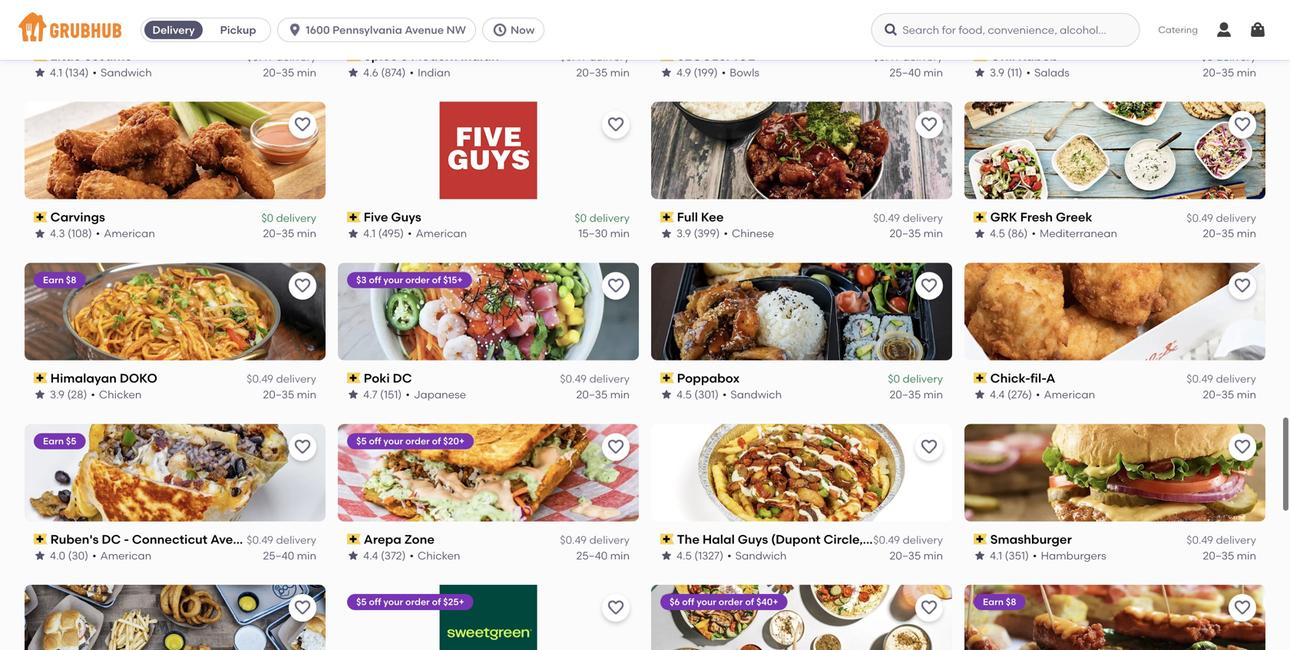 Task type: vqa. For each thing, say whether or not it's contained in the screenshot.


Task type: describe. For each thing, give the bounding box(es) containing it.
delivery for grk fresh greek
[[1217, 212, 1257, 225]]

• for little sesame
[[93, 66, 97, 79]]

• sandwich for little sesame
[[93, 66, 152, 79]]

25–40 min for seoulspice
[[890, 66, 943, 79]]

4.7 (151)
[[363, 388, 402, 401]]

20–35 min for poppabox
[[890, 388, 943, 401]]

delivery button
[[141, 18, 206, 42]]

grill
[[991, 49, 1016, 64]]

star icon image for chick-fil-a
[[974, 389, 987, 401]]

five guys
[[364, 210, 422, 225]]

northwest
[[258, 532, 321, 547]]

20–35 min for poki dc
[[577, 388, 630, 401]]

min for little sesame
[[297, 66, 317, 79]]

(874)
[[381, 66, 406, 79]]

little sesame
[[50, 49, 132, 64]]

delivery for carvings
[[276, 212, 317, 225]]

4.6 (874)
[[363, 66, 406, 79]]

(372)
[[381, 550, 406, 563]]

4.0
[[50, 550, 65, 563]]

subscription pass image for little sesame
[[34, 51, 47, 61]]

grill kabob
[[991, 49, 1059, 64]]

(276)
[[1008, 388, 1033, 401]]

hamburgers
[[1041, 550, 1107, 563]]

chinese
[[732, 227, 775, 240]]

delivery for smashburger
[[1217, 534, 1257, 547]]

poki dc
[[364, 371, 412, 386]]

$0.49 delivery for little sesame
[[247, 50, 317, 63]]

• chicken for zone
[[410, 550, 461, 563]]

dc for poki
[[393, 371, 412, 386]]

1 horizontal spatial indian
[[461, 49, 499, 64]]

circle,
[[824, 532, 863, 547]]

$25+
[[443, 597, 465, 608]]

ruben's dc - connecticut avenue northwest
[[50, 532, 321, 547]]

$0.49 delivery for arepa zone
[[560, 534, 630, 547]]

five
[[364, 210, 388, 225]]

star icon image for little sesame
[[34, 66, 46, 79]]

20–35 for the halal guys (dupont circle, dc)
[[890, 550, 921, 563]]

sesame
[[84, 49, 132, 64]]

4.5 (86)
[[990, 227, 1028, 240]]

poki dc logo image
[[338, 263, 639, 361]]

4.4 (276)
[[990, 388, 1033, 401]]

sandwich for the halal guys (dupont circle, dc)
[[736, 550, 787, 563]]

subscription pass image for spice 6 modern indian
[[347, 51, 361, 61]]

0 horizontal spatial indian
[[418, 66, 451, 79]]

• for grk fresh greek
[[1032, 227, 1036, 240]]

• for poppabox
[[723, 388, 727, 401]]

(1327)
[[695, 550, 724, 563]]

3.9 (28)
[[50, 388, 87, 401]]

salads
[[1035, 66, 1070, 79]]

3.9 for grill kabob
[[990, 66, 1005, 79]]

(86)
[[1008, 227, 1028, 240]]

subscription pass image for himalayan doko
[[34, 373, 47, 384]]

carvings
[[50, 210, 105, 225]]

poki
[[364, 371, 390, 386]]

• for five guys
[[408, 227, 412, 240]]

$0.49 for smashburger
[[1187, 534, 1214, 547]]

doko
[[120, 371, 157, 386]]

min for spice 6 modern indian
[[611, 66, 630, 79]]

mediterranean
[[1040, 227, 1118, 240]]

min for carvings
[[297, 227, 317, 240]]

(151)
[[380, 388, 402, 401]]

$0.49 for spice 6 modern indian
[[560, 50, 587, 63]]

20–35 for smashburger
[[1204, 550, 1235, 563]]

carvings logo image
[[25, 102, 326, 199]]

arepa zone logo image
[[338, 424, 639, 522]]

chick-fil-a
[[991, 371, 1056, 386]]

your for $5 off your order of $20+
[[384, 436, 403, 447]]

a
[[1047, 371, 1056, 386]]

svg image inside now button
[[492, 22, 508, 38]]

$5 off your order of $25+
[[356, 597, 465, 608]]

(399)
[[694, 227, 720, 240]]

star icon image for grk fresh greek
[[974, 228, 987, 240]]

• american for ruben's dc - connecticut avenue northwest
[[92, 550, 152, 563]]

20–35 for grill kabob
[[1204, 66, 1235, 79]]

off for $6 off your order of $40+
[[682, 597, 695, 608]]

connecticut
[[132, 532, 208, 547]]

ruben's dc - connecticut avenue northwest logo image
[[25, 424, 326, 522]]

star icon image for himalayan doko
[[34, 389, 46, 401]]

$6 off your order of $40+
[[670, 597, 779, 608]]

• indian
[[410, 66, 451, 79]]

$0.49 delivery for poki dc
[[560, 373, 630, 386]]

20–35 min for chick-fil-a
[[1204, 388, 1257, 401]]

(30)
[[68, 550, 88, 563]]

subscription pass image for arepa zone
[[347, 534, 361, 545]]

himalayan doko
[[50, 371, 157, 386]]

your for $6 off your order of $40+
[[697, 597, 717, 608]]

20–35 min for the halal guys (dupont circle, dc)
[[890, 550, 943, 563]]

• for ruben's dc - connecticut avenue northwest
[[92, 550, 97, 563]]

delivery
[[152, 23, 195, 36]]

arepa
[[364, 532, 402, 547]]

4.1 for five
[[363, 227, 376, 240]]

min for poppabox
[[924, 388, 943, 401]]

$0 delivery for carvings
[[261, 212, 317, 225]]

kabob
[[1019, 49, 1059, 64]]

min for seoulspice
[[924, 66, 943, 79]]

(11)
[[1008, 66, 1023, 79]]

american for chick-fil-a
[[1045, 388, 1096, 401]]

20–35 min for spice 6 modern indian
[[577, 66, 630, 79]]

of for $25+
[[432, 597, 441, 608]]

4.1 for little
[[50, 66, 62, 79]]

subscription pass image for seoulspice
[[661, 51, 674, 61]]

kee
[[701, 210, 724, 225]]

15–30
[[579, 227, 608, 240]]

• chinese
[[724, 227, 775, 240]]

subscription pass image for smashburger
[[974, 534, 988, 545]]

subscription pass image for chick-fil-a
[[974, 373, 988, 384]]

• japanese
[[406, 388, 466, 401]]

little
[[50, 49, 81, 64]]

$0 for five guys
[[575, 212, 587, 225]]

3.9 (11)
[[990, 66, 1023, 79]]

delivery for the halal guys (dupont circle, dc)
[[903, 534, 943, 547]]

sandwich for little sesame
[[101, 66, 152, 79]]

chicken for zone
[[418, 550, 461, 563]]

$0.49 delivery for seoulspice
[[874, 50, 943, 63]]

• salads
[[1027, 66, 1070, 79]]

• for the halal guys (dupont circle, dc)
[[728, 550, 732, 563]]

• american for five guys
[[408, 227, 467, 240]]

spice 6 modern indian
[[364, 49, 499, 64]]

20–35 min for grill kabob
[[1204, 66, 1257, 79]]

0 horizontal spatial avenue
[[211, 532, 256, 547]]

4.1 (351)
[[990, 550, 1029, 563]]

• for poki dc
[[406, 388, 410, 401]]

4.7
[[363, 388, 378, 401]]

(dupont
[[771, 532, 821, 547]]

$0.49 for little sesame
[[247, 50, 274, 63]]

20–35 for little sesame
[[263, 66, 294, 79]]

3.9 (399)
[[677, 227, 720, 240]]

4.5 (1327)
[[677, 550, 724, 563]]

dog haus biergarten logo image
[[25, 586, 326, 651]]

$0.49 for himalayan doko
[[247, 373, 274, 386]]

chick-fil-a logo image
[[965, 263, 1266, 361]]

4.9
[[677, 66, 692, 79]]

delivery for ruben's dc - connecticut avenue northwest
[[276, 534, 317, 547]]

star icon image for grill kabob
[[974, 66, 987, 79]]

$3 off your order of $15+
[[356, 275, 463, 286]]

$0.49 delivery for the halal guys (dupont circle, dc)
[[874, 534, 943, 547]]

1600 pennsylvania avenue nw
[[306, 23, 466, 36]]

arepa zone
[[364, 532, 435, 547]]

• for seoulspice
[[722, 66, 726, 79]]

off for $3 off your order of $15+
[[369, 275, 381, 286]]

$0 delivery for poppabox
[[888, 373, 943, 386]]

smashburger
[[991, 532, 1072, 547]]

20–35 min for smashburger
[[1204, 550, 1257, 563]]

main navigation navigation
[[0, 0, 1291, 60]]

$5 off your order of $20+
[[356, 436, 465, 447]]

bowls
[[730, 66, 760, 79]]

$6
[[670, 597, 680, 608]]

15–30 min
[[579, 227, 630, 240]]

poppabox
[[677, 371, 740, 386]]

catering button
[[1148, 13, 1209, 47]]

pennsylvania
[[333, 23, 402, 36]]

min for five guys
[[611, 227, 630, 240]]

min for arepa zone
[[611, 550, 630, 563]]

(199)
[[694, 66, 718, 79]]

delivery for grill kabob
[[1217, 50, 1257, 63]]



Task type: locate. For each thing, give the bounding box(es) containing it.
1 vertical spatial • sandwich
[[723, 388, 782, 401]]

1 horizontal spatial svg image
[[884, 22, 899, 38]]

2 horizontal spatial 4.1
[[990, 550, 1003, 563]]

• hamburgers
[[1033, 550, 1107, 563]]

star icon image for seoulspice
[[661, 66, 673, 79]]

min for himalayan doko
[[297, 388, 317, 401]]

$0.49 for arepa zone
[[560, 534, 587, 547]]

save this restaurant button
[[289, 111, 317, 139], [602, 111, 630, 139], [916, 111, 943, 139], [1229, 111, 1257, 139], [289, 272, 317, 300], [602, 272, 630, 300], [916, 272, 943, 300], [1229, 272, 1257, 300], [289, 434, 317, 461], [602, 434, 630, 461], [916, 434, 943, 461], [1229, 434, 1257, 461], [289, 595, 317, 622], [602, 595, 630, 622], [916, 595, 943, 622], [1229, 595, 1257, 622]]

now button
[[482, 18, 551, 42]]

indian
[[461, 49, 499, 64], [418, 66, 451, 79]]

subscription pass image
[[347, 51, 361, 61], [34, 212, 47, 223], [347, 373, 361, 384], [661, 373, 674, 384], [661, 534, 674, 545]]

3.9 left (28)
[[50, 388, 65, 401]]

1 vertical spatial sandwich
[[731, 388, 782, 401]]

save this restaurant image
[[920, 116, 939, 134], [607, 277, 625, 295], [1234, 277, 1252, 295], [607, 438, 625, 457], [920, 438, 939, 457], [1234, 438, 1252, 457], [293, 599, 312, 618], [607, 599, 625, 618], [1234, 599, 1252, 618]]

4.5 down the
[[677, 550, 692, 563]]

$0 delivery
[[1202, 50, 1257, 63], [261, 212, 317, 225], [575, 212, 630, 225], [888, 373, 943, 386]]

sandwich right the (301)
[[731, 388, 782, 401]]

avenue up spice 6 modern indian
[[405, 23, 444, 36]]

0 horizontal spatial chicken
[[99, 388, 142, 401]]

subscription pass image for carvings
[[34, 212, 47, 223]]

star icon image left 4.5 (86)
[[974, 228, 987, 240]]

your down (151)
[[384, 436, 403, 447]]

• chicken
[[91, 388, 142, 401], [410, 550, 461, 563]]

• right (151)
[[406, 388, 410, 401]]

20–35 for himalayan doko
[[263, 388, 294, 401]]

pickup button
[[206, 18, 271, 42]]

spice
[[364, 49, 398, 64]]

roti mediterranean bowls, salads & pitas logo image
[[652, 586, 953, 651]]

1600 pennsylvania avenue nw button
[[277, 18, 482, 42]]

• sandwich right the (301)
[[723, 388, 782, 401]]

3.9
[[990, 66, 1005, 79], [677, 227, 692, 240], [50, 388, 65, 401]]

off right $6
[[682, 597, 695, 608]]

0 vertical spatial earn
[[43, 275, 64, 286]]

1 vertical spatial avenue
[[211, 532, 256, 547]]

0 horizontal spatial earn $8
[[43, 275, 76, 286]]

25–40
[[890, 66, 921, 79], [263, 550, 294, 563], [577, 550, 608, 563]]

greek
[[1056, 210, 1093, 225]]

now
[[511, 23, 535, 36]]

$0.49 for chick-fil-a
[[1187, 373, 1214, 386]]

4.1 down five
[[363, 227, 376, 240]]

order left '$15+'
[[406, 275, 430, 286]]

star icon image for the halal guys (dupont circle, dc)
[[661, 550, 673, 562]]

of left $20+
[[432, 436, 441, 447]]

earn down "4.1 (351)"
[[983, 597, 1004, 608]]

• american right (495)
[[408, 227, 467, 240]]

subscription pass image left poki
[[347, 373, 361, 384]]

1 vertical spatial dc
[[102, 532, 121, 547]]

$0.49 delivery
[[247, 50, 317, 63], [560, 50, 630, 63], [874, 50, 943, 63], [874, 212, 943, 225], [1187, 212, 1257, 225], [247, 373, 317, 386], [560, 373, 630, 386], [1187, 373, 1257, 386], [247, 534, 317, 547], [560, 534, 630, 547], [874, 534, 943, 547], [1187, 534, 1257, 547]]

1 vertical spatial 4.5
[[677, 388, 692, 401]]

(108)
[[68, 227, 92, 240]]

25–40 for ruben's dc - connecticut avenue northwest
[[263, 550, 294, 563]]

$3
[[356, 275, 367, 286]]

• chicken down 'himalayan doko'
[[91, 388, 142, 401]]

of for $15+
[[432, 275, 441, 286]]

0 horizontal spatial 25–40
[[263, 550, 294, 563]]

$0.49 delivery for smashburger
[[1187, 534, 1257, 547]]

0 horizontal spatial 4.1
[[50, 66, 62, 79]]

20–35 min for little sesame
[[263, 66, 317, 79]]

4.5 (301)
[[677, 388, 719, 401]]

star icon image left 4.6
[[347, 66, 360, 79]]

1 horizontal spatial 4.4
[[990, 388, 1005, 401]]

order for $25+
[[406, 597, 430, 608]]

• american down a
[[1036, 388, 1096, 401]]

delivery for chick-fil-a
[[1217, 373, 1257, 386]]

0 horizontal spatial 4.4
[[363, 550, 378, 563]]

6
[[401, 49, 408, 64]]

modern
[[411, 49, 458, 64]]

2 vertical spatial • sandwich
[[728, 550, 787, 563]]

0 horizontal spatial • chicken
[[91, 388, 142, 401]]

himalayan
[[50, 371, 117, 386]]

1 vertical spatial earn
[[43, 436, 64, 447]]

subscription pass image left smashburger
[[974, 534, 988, 545]]

zone
[[405, 532, 435, 547]]

order left $25+
[[406, 597, 430, 608]]

american down -
[[100, 550, 152, 563]]

order left $20+
[[406, 436, 430, 447]]

subscription pass image left little
[[34, 51, 47, 61]]

avenue inside button
[[405, 23, 444, 36]]

subscription pass image left the "ruben's"
[[34, 534, 47, 545]]

order for $40+
[[719, 597, 743, 608]]

4.3
[[50, 227, 65, 240]]

4.1 (134)
[[50, 66, 89, 79]]

• bowls
[[722, 66, 760, 79]]

ruben's
[[50, 532, 99, 547]]

fresh
[[1021, 210, 1053, 225]]

of left '$15+'
[[432, 275, 441, 286]]

star icon image left 4.1 (495)
[[347, 228, 360, 240]]

$0.49 delivery for chick-fil-a
[[1187, 373, 1257, 386]]

0 vertical spatial guys
[[391, 210, 422, 225]]

subscription pass image left seoulspice
[[661, 51, 674, 61]]

subscription pass image left "grill"
[[974, 51, 988, 61]]

earn $8 for tia pepa to go logo
[[983, 597, 1017, 608]]

20–35 min
[[263, 66, 317, 79], [577, 66, 630, 79], [1204, 66, 1257, 79], [263, 227, 317, 240], [890, 227, 943, 240], [1204, 227, 1257, 240], [263, 388, 317, 401], [577, 388, 630, 401], [890, 388, 943, 401], [1204, 388, 1257, 401], [890, 550, 943, 563], [1204, 550, 1257, 563]]

star icon image left "4.3"
[[34, 228, 46, 240]]

• chicken for doko
[[91, 388, 142, 401]]

star icon image left 4.9
[[661, 66, 673, 79]]

• down fil-
[[1036, 388, 1041, 401]]

• american for carvings
[[96, 227, 155, 240]]

dc for ruben's
[[102, 532, 121, 547]]

your for $5 off your order of $25+
[[384, 597, 403, 608]]

$8
[[66, 275, 76, 286], [1006, 597, 1017, 608]]

$5 down "3.9 (28)"
[[66, 436, 76, 447]]

1 horizontal spatial 3.9
[[677, 227, 692, 240]]

• american
[[96, 227, 155, 240], [408, 227, 467, 240], [1036, 388, 1096, 401], [92, 550, 152, 563]]

• sandwich for poppabox
[[723, 388, 782, 401]]

earn $8 down "4.3"
[[43, 275, 76, 286]]

0 vertical spatial • chicken
[[91, 388, 142, 401]]

(351)
[[1005, 550, 1029, 563]]

1 vertical spatial $8
[[1006, 597, 1017, 608]]

0 vertical spatial 4.4
[[990, 388, 1005, 401]]

• right the (301)
[[723, 388, 727, 401]]

earn down "3.9 (28)"
[[43, 436, 64, 447]]

0 vertical spatial • sandwich
[[93, 66, 152, 79]]

chicken down 'himalayan doko'
[[99, 388, 142, 401]]

american
[[104, 227, 155, 240], [416, 227, 467, 240], [1045, 388, 1096, 401], [100, 550, 152, 563]]

american up '$15+'
[[416, 227, 467, 240]]

star icon image left 3.9 (399)
[[661, 228, 673, 240]]

dc up (151)
[[393, 371, 412, 386]]

subscription pass image left chick-
[[974, 373, 988, 384]]

20–35 for chick-fil-a
[[1204, 388, 1235, 401]]

star icon image for arepa zone
[[347, 550, 360, 562]]

subscription pass image
[[34, 51, 47, 61], [661, 51, 674, 61], [974, 51, 988, 61], [347, 212, 361, 223], [661, 212, 674, 223], [974, 212, 988, 223], [34, 373, 47, 384], [974, 373, 988, 384], [34, 534, 47, 545], [347, 534, 361, 545], [974, 534, 988, 545]]

0 vertical spatial indian
[[461, 49, 499, 64]]

1 vertical spatial indian
[[418, 66, 451, 79]]

4.9 (199)
[[677, 66, 718, 79]]

delivery for poki dc
[[590, 373, 630, 386]]

1 horizontal spatial chicken
[[418, 550, 461, 563]]

$8 for himalayan doko logo
[[66, 275, 76, 286]]

• for smashburger
[[1033, 550, 1038, 563]]

20–35 min for carvings
[[263, 227, 317, 240]]

0 vertical spatial avenue
[[405, 23, 444, 36]]

• right (108)
[[96, 227, 100, 240]]

sandwich
[[101, 66, 152, 79], [731, 388, 782, 401], [736, 550, 787, 563]]

3.9 down "grill"
[[990, 66, 1005, 79]]

himalayan doko logo image
[[25, 263, 326, 361]]

delivery for arepa zone
[[590, 534, 630, 547]]

0 horizontal spatial svg image
[[287, 22, 303, 38]]

min for ruben's dc - connecticut avenue northwest
[[297, 550, 317, 563]]

earn down "4.3"
[[43, 275, 64, 286]]

0 vertical spatial $8
[[66, 275, 76, 286]]

1 vertical spatial 4.4
[[363, 550, 378, 563]]

2 vertical spatial 4.1
[[990, 550, 1003, 563]]

Search for food, convenience, alcohol... search field
[[872, 13, 1140, 47]]

earn $5
[[43, 436, 76, 447]]

$0.49 for full kee
[[874, 212, 901, 225]]

• right (399) on the right top
[[724, 227, 728, 240]]

earn $8
[[43, 275, 76, 286], [983, 597, 1017, 608]]

indian down modern
[[418, 66, 451, 79]]

• right (28)
[[91, 388, 95, 401]]

1 horizontal spatial 25–40 min
[[577, 550, 630, 563]]

• mediterranean
[[1032, 227, 1118, 240]]

$0.49 for the halal guys (dupont circle, dc)
[[874, 534, 901, 547]]

sweetgreen logo image
[[440, 586, 537, 651]]

min for poki dc
[[611, 388, 630, 401]]

svg image right catering button
[[1215, 21, 1234, 39]]

your right $6
[[697, 597, 717, 608]]

star icon image left "3.9 (28)"
[[34, 389, 46, 401]]

subscription pass image left five
[[347, 212, 361, 223]]

the
[[677, 532, 700, 547]]

(495)
[[378, 227, 404, 240]]

sandwich for poppabox
[[731, 388, 782, 401]]

0 vertical spatial 3.9
[[990, 66, 1005, 79]]

-
[[124, 532, 129, 547]]

subscription pass image for grill kabob
[[974, 51, 988, 61]]

(28)
[[67, 388, 87, 401]]

order for $20+
[[406, 436, 430, 447]]

2 horizontal spatial svg image
[[1249, 21, 1268, 39]]

1 vertical spatial earn $8
[[983, 597, 1017, 608]]

25–40 min for ruben's dc - connecticut avenue northwest
[[263, 550, 317, 563]]

the halal guys (dupont circle, dc)
[[677, 532, 890, 547]]

4.5 left the (301)
[[677, 388, 692, 401]]

your
[[384, 275, 403, 286], [384, 436, 403, 447], [384, 597, 403, 608], [697, 597, 717, 608]]

svg image left the 1600 on the left
[[287, 22, 303, 38]]

• chicken down zone
[[410, 550, 461, 563]]

• right (874)
[[410, 66, 414, 79]]

$5 for $5 off your order of $25+
[[356, 597, 367, 608]]

star icon image left '4.1 (134)' in the top left of the page
[[34, 66, 46, 79]]

4.1 down little
[[50, 66, 62, 79]]

full
[[677, 210, 698, 225]]

$0
[[1202, 50, 1214, 63], [261, 212, 274, 225], [575, 212, 587, 225], [888, 373, 901, 386]]

1 horizontal spatial avenue
[[405, 23, 444, 36]]

• down little sesame
[[93, 66, 97, 79]]

subscription pass image left arepa on the bottom left of page
[[347, 534, 361, 545]]

poppabox logo image
[[652, 263, 953, 361]]

subscription pass image for five guys
[[347, 212, 361, 223]]

4.5 down grk
[[990, 227, 1006, 240]]

dc left -
[[102, 532, 121, 547]]

2 horizontal spatial 3.9
[[990, 66, 1005, 79]]

the halal guys (dupont circle, dc) logo image
[[652, 424, 953, 522]]

your for $3 off your order of $15+
[[384, 275, 403, 286]]

20–35 for poki dc
[[577, 388, 608, 401]]

• sandwich down the halal guys (dupont circle, dc)
[[728, 550, 787, 563]]

1 vertical spatial 3.9
[[677, 227, 692, 240]]

20–35 min for full kee
[[890, 227, 943, 240]]

$0.49 delivery for grk fresh greek
[[1187, 212, 1257, 225]]

20–35 for grk fresh greek
[[1204, 227, 1235, 240]]

0 vertical spatial sandwich
[[101, 66, 152, 79]]

min for grk fresh greek
[[1237, 227, 1257, 240]]

• american right (108)
[[96, 227, 155, 240]]

off down 4.4 (372) on the bottom
[[369, 597, 381, 608]]

$0.49 for poki dc
[[560, 373, 587, 386]]

1 vertical spatial chicken
[[418, 550, 461, 563]]

subscription pass image left full
[[661, 212, 674, 223]]

1 horizontal spatial $8
[[1006, 597, 1017, 608]]

full kee logo image
[[652, 102, 953, 199]]

your down (372)
[[384, 597, 403, 608]]

2 vertical spatial 4.5
[[677, 550, 692, 563]]

$5
[[66, 436, 76, 447], [356, 436, 367, 447], [356, 597, 367, 608]]

order left $40+
[[719, 597, 743, 608]]

4.1 left (351) on the right
[[990, 550, 1003, 563]]

star icon image for smashburger
[[974, 550, 987, 562]]

guys up (495)
[[391, 210, 422, 225]]

delivery for five guys
[[590, 212, 630, 225]]

svg image
[[1249, 21, 1268, 39], [492, 22, 508, 38], [884, 22, 899, 38]]

indian down nw on the top of page
[[461, 49, 499, 64]]

earn for ruben's dc - connecticut avenue northwest
[[43, 436, 64, 447]]

4.1 (495)
[[363, 227, 404, 240]]

25–40 min for arepa zone
[[577, 550, 630, 563]]

guys right halal on the right
[[738, 532, 768, 547]]

grk
[[991, 210, 1018, 225]]

$0.49 for ruben's dc - connecticut avenue northwest
[[247, 534, 274, 547]]

dc)
[[866, 532, 890, 547]]

star icon image left 3.9 (11) at the top right of page
[[974, 66, 987, 79]]

(301)
[[695, 388, 719, 401]]

1600
[[306, 23, 330, 36]]

japanese
[[414, 388, 466, 401]]

off right $3
[[369, 275, 381, 286]]

2 horizontal spatial 25–40 min
[[890, 66, 943, 79]]

0 vertical spatial 4.1
[[50, 66, 62, 79]]

$5 down 4.7
[[356, 436, 367, 447]]

chicken down zone
[[418, 550, 461, 563]]

$0.49 delivery for spice 6 modern indian
[[560, 50, 630, 63]]

off down 4.7
[[369, 436, 381, 447]]

off for $5 off your order of $25+
[[369, 597, 381, 608]]

0 horizontal spatial guys
[[391, 210, 422, 225]]

min for full kee
[[924, 227, 943, 240]]

dc
[[393, 371, 412, 386], [102, 532, 121, 547]]

star icon image
[[34, 66, 46, 79], [347, 66, 360, 79], [661, 66, 673, 79], [974, 66, 987, 79], [34, 228, 46, 240], [347, 228, 360, 240], [661, 228, 673, 240], [974, 228, 987, 240], [34, 389, 46, 401], [347, 389, 360, 401], [661, 389, 673, 401], [974, 389, 987, 401], [34, 550, 46, 562], [347, 550, 360, 562], [661, 550, 673, 562], [974, 550, 987, 562]]

star icon image for poki dc
[[347, 389, 360, 401]]

nw
[[447, 23, 466, 36]]

25–40 for arepa zone
[[577, 550, 608, 563]]

1 horizontal spatial svg image
[[1215, 21, 1234, 39]]

delivery for seoulspice
[[903, 50, 943, 63]]

• right (199)
[[722, 66, 726, 79]]

sandwich down the halal guys (dupont circle, dc)
[[736, 550, 787, 563]]

of left $40+
[[746, 597, 755, 608]]

$0.49 delivery for ruben's dc - connecticut avenue northwest
[[247, 534, 317, 547]]

• down smashburger
[[1033, 550, 1038, 563]]

subscription pass image for ruben's dc - connecticut avenue northwest
[[34, 534, 47, 545]]

$15+
[[443, 275, 463, 286]]

• down halal on the right
[[728, 550, 732, 563]]

pickup
[[220, 23, 256, 36]]

0 horizontal spatial svg image
[[492, 22, 508, 38]]

$0 delivery for grill kabob
[[1202, 50, 1257, 63]]

star icon image for five guys
[[347, 228, 360, 240]]

$5 down 4.4 (372) on the bottom
[[356, 597, 367, 608]]

3.9 down full
[[677, 227, 692, 240]]

2 horizontal spatial 25–40
[[890, 66, 921, 79]]

star icon image left 4.5 (301)
[[661, 389, 673, 401]]

1 vertical spatial 4.1
[[363, 227, 376, 240]]

2 vertical spatial sandwich
[[736, 550, 787, 563]]

grk fresh greek logo image
[[965, 102, 1266, 199]]

0 horizontal spatial 3.9
[[50, 388, 65, 401]]

1 vertical spatial guys
[[738, 532, 768, 547]]

1 horizontal spatial earn $8
[[983, 597, 1017, 608]]

$0.49 delivery for himalayan doko
[[247, 373, 317, 386]]

subscription pass image left carvings
[[34, 212, 47, 223]]

$40+
[[757, 597, 779, 608]]

chicken
[[99, 388, 142, 401], [418, 550, 461, 563]]

0 horizontal spatial 25–40 min
[[263, 550, 317, 563]]

• down zone
[[410, 550, 414, 563]]

0 vertical spatial chicken
[[99, 388, 142, 401]]

1 vertical spatial • chicken
[[410, 550, 461, 563]]

svg image inside 1600 pennsylvania avenue nw button
[[287, 22, 303, 38]]

full kee
[[677, 210, 724, 225]]

0 horizontal spatial $8
[[66, 275, 76, 286]]

of left $25+
[[432, 597, 441, 608]]

delivery
[[276, 50, 317, 63], [590, 50, 630, 63], [903, 50, 943, 63], [1217, 50, 1257, 63], [276, 212, 317, 225], [590, 212, 630, 225], [903, 212, 943, 225], [1217, 212, 1257, 225], [276, 373, 317, 386], [590, 373, 630, 386], [903, 373, 943, 386], [1217, 373, 1257, 386], [276, 534, 317, 547], [590, 534, 630, 547], [903, 534, 943, 547], [1217, 534, 1257, 547]]

earn for himalayan doko
[[43, 275, 64, 286]]

seoulspice
[[677, 49, 756, 64]]

4.5 for grk fresh greek
[[990, 227, 1006, 240]]

0 horizontal spatial dc
[[102, 532, 121, 547]]

min for smashburger
[[1237, 550, 1257, 563]]

min
[[297, 66, 317, 79], [611, 66, 630, 79], [924, 66, 943, 79], [1237, 66, 1257, 79], [297, 227, 317, 240], [611, 227, 630, 240], [924, 227, 943, 240], [1237, 227, 1257, 240], [297, 388, 317, 401], [611, 388, 630, 401], [924, 388, 943, 401], [1237, 388, 1257, 401], [297, 550, 317, 563], [611, 550, 630, 563], [924, 550, 943, 563], [1237, 550, 1257, 563]]

grk fresh greek
[[991, 210, 1093, 225]]

min for the halal guys (dupont circle, dc)
[[924, 550, 943, 563]]

subscription pass image left poppabox
[[661, 373, 674, 384]]

american right (108)
[[104, 227, 155, 240]]

$0.49 delivery for full kee
[[874, 212, 943, 225]]

delivery for poppabox
[[903, 373, 943, 386]]

2 vertical spatial 3.9
[[50, 388, 65, 401]]

smashburger logo image
[[965, 424, 1266, 522]]

1 horizontal spatial dc
[[393, 371, 412, 386]]

0 vertical spatial earn $8
[[43, 275, 76, 286]]

4.4 down chick-
[[990, 388, 1005, 401]]

earn $8 down "4.1 (351)"
[[983, 597, 1017, 608]]

1 horizontal spatial guys
[[738, 532, 768, 547]]

star icon image left 4.7
[[347, 389, 360, 401]]

2 vertical spatial earn
[[983, 597, 1004, 608]]

1 horizontal spatial • chicken
[[410, 550, 461, 563]]

$0 for grill kabob
[[1202, 50, 1214, 63]]

subscription pass image left the
[[661, 534, 674, 545]]

1 horizontal spatial 4.1
[[363, 227, 376, 240]]

0 vertical spatial dc
[[393, 371, 412, 386]]

• sandwich down sesame
[[93, 66, 152, 79]]

delivery for little sesame
[[276, 50, 317, 63]]

4.4 for chick-fil-a
[[990, 388, 1005, 401]]

star icon image left "4.1 (351)"
[[974, 550, 987, 562]]

$20+
[[443, 436, 465, 447]]

earn $8 for himalayan doko logo
[[43, 275, 76, 286]]

0 vertical spatial 4.5
[[990, 227, 1006, 240]]

star icon image left 4.4 (372) on the bottom
[[347, 550, 360, 562]]

earn
[[43, 275, 64, 286], [43, 436, 64, 447], [983, 597, 1004, 608]]

• right (11) on the top right
[[1027, 66, 1031, 79]]

$8 down "4.1 (351)"
[[1006, 597, 1017, 608]]

avenue left northwest
[[211, 532, 256, 547]]

4.0 (30)
[[50, 550, 88, 563]]

five guys logo image
[[440, 102, 537, 199]]

svg image
[[1215, 21, 1234, 39], [287, 22, 303, 38]]

catering
[[1159, 24, 1199, 35]]

1 horizontal spatial 25–40
[[577, 550, 608, 563]]

order
[[406, 275, 430, 286], [406, 436, 430, 447], [406, 597, 430, 608], [719, 597, 743, 608]]

chicken for doko
[[99, 388, 142, 401]]

star icon image left 4.5 (1327)
[[661, 550, 673, 562]]

save this restaurant image
[[293, 116, 312, 134], [607, 116, 625, 134], [1234, 116, 1252, 134], [293, 277, 312, 295], [920, 277, 939, 295], [293, 438, 312, 457], [920, 599, 939, 618]]

tia pepa to go logo image
[[965, 586, 1266, 651]]

• right (30)
[[92, 550, 97, 563]]

20–35 for poppabox
[[890, 388, 921, 401]]



